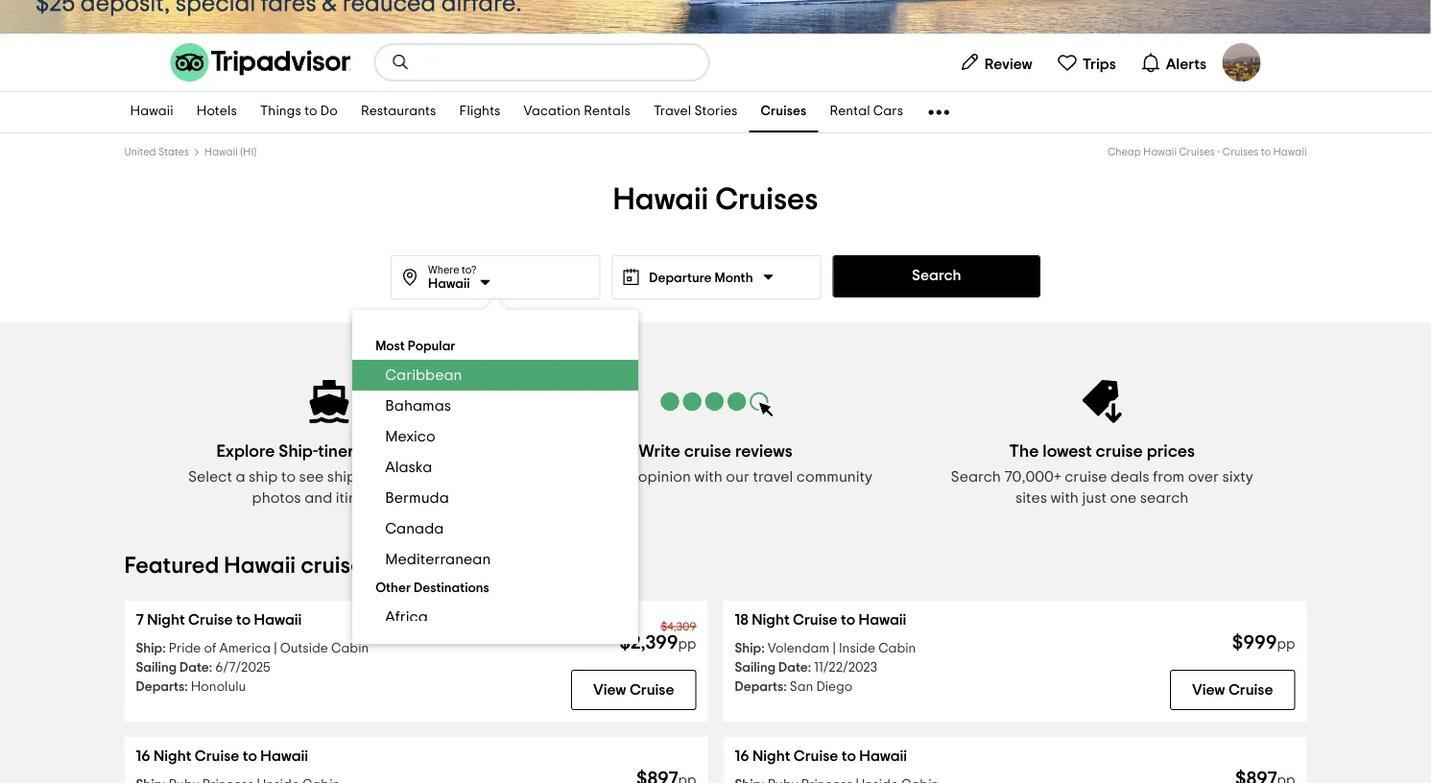 Task type: locate. For each thing, give the bounding box(es) containing it.
tripadvisor image
[[170, 43, 351, 82]]

16 night cruise to hawaii
[[136, 749, 308, 764], [735, 749, 907, 764]]

alaska
[[385, 460, 432, 475]]

|
[[274, 642, 277, 656], [833, 642, 836, 656]]

cruise up of
[[188, 612, 233, 628]]

prices
[[1147, 443, 1195, 460]]

6/7/2025
[[215, 661, 271, 675]]

70,000+
[[1005, 469, 1061, 485]]

1 horizontal spatial |
[[833, 642, 836, 656]]

search image
[[391, 53, 410, 72]]

things to do link
[[249, 92, 349, 132]]

0 horizontal spatial view cruise
[[593, 683, 674, 698]]

| inside 'ship : pride of america | outside cabin sailing date: 6/7/2025 departs: honolulu'
[[274, 642, 277, 656]]

hawaii cruises
[[613, 184, 818, 215]]

1 horizontal spatial :
[[761, 642, 765, 656]]

1 horizontal spatial ship
[[735, 642, 761, 656]]

night right 18
[[752, 612, 790, 628]]

1 horizontal spatial ship
[[327, 469, 356, 485]]

1 cabin from the left
[[331, 642, 369, 656]]

0 vertical spatial with
[[694, 469, 723, 485]]

hawaii up inside
[[859, 612, 907, 628]]

1 horizontal spatial view
[[1192, 683, 1225, 698]]

to up inside
[[841, 612, 855, 628]]

1 ship from the left
[[136, 642, 162, 656]]

search
[[912, 268, 962, 283], [951, 469, 1001, 485]]

advertisement region
[[0, 0, 1431, 34]]

1 horizontal spatial 16 night cruise to hawaii
[[735, 749, 907, 764]]

:
[[162, 642, 166, 656], [761, 642, 765, 656]]

ship down 7
[[136, 642, 162, 656]]

cruise up volendam
[[793, 612, 838, 628]]

review
[[985, 56, 1033, 72]]

1 horizontal spatial deals
[[1111, 469, 1150, 485]]

cruise down $999
[[1229, 683, 1273, 698]]

hotels
[[197, 105, 237, 119]]

cruises left 'rental'
[[761, 105, 807, 119]]

sailing down volendam
[[735, 661, 776, 675]]

view
[[593, 683, 626, 698], [1192, 683, 1225, 698]]

hawaii right cheap
[[1143, 147, 1177, 157]]

select
[[188, 469, 232, 485]]

cabin
[[331, 642, 369, 656], [879, 642, 916, 656]]

lowest
[[1043, 443, 1092, 460]]

view cruise down the $2,399
[[593, 683, 674, 698]]

cruise up our
[[684, 443, 732, 460]]

popular
[[408, 340, 455, 353]]

honolulu
[[191, 681, 246, 694]]

: left volendam
[[761, 642, 765, 656]]

0 vertical spatial search
[[912, 268, 962, 283]]

departs:
[[136, 681, 188, 694], [735, 681, 787, 694]]

ship down 18
[[735, 642, 761, 656]]

pp inside the $4,309 $2,399 pp
[[678, 637, 696, 652]]

sites
[[1016, 491, 1047, 506]]

1 horizontal spatial view cruise
[[1192, 683, 1273, 698]]

1 vertical spatial search
[[951, 469, 1001, 485]]

pride
[[169, 642, 201, 656]]

flights link
[[448, 92, 512, 132]]

ship inside 'ship : pride of america | outside cabin sailing date: 6/7/2025 departs: honolulu'
[[136, 642, 162, 656]]

hawaii (hi)
[[204, 147, 256, 157]]

destinations
[[414, 582, 489, 595]]

1 pp from the left
[[678, 637, 696, 652]]

cabin right inside
[[879, 642, 916, 656]]

view for $2,399
[[593, 683, 626, 698]]

1 horizontal spatial departs:
[[735, 681, 787, 694]]

with inside the lowest cruise prices search 70,000+ cruise deals from over sixty sites with just one search
[[1051, 491, 1079, 506]]

ship down ship‑tinerary™
[[327, 469, 356, 485]]

date: down pride
[[180, 661, 212, 675]]

itineraries
[[336, 491, 406, 506]]

cabin inside 'ship : pride of america | outside cabin sailing date: 6/7/2025 departs: honolulu'
[[331, 642, 369, 656]]

view cruise for $2,399
[[593, 683, 674, 698]]

one
[[1110, 491, 1137, 506]]

2 view cruise from the left
[[1192, 683, 1273, 698]]

most popular
[[376, 340, 455, 353]]

africa
[[385, 610, 428, 625]]

2 ship from the left
[[735, 642, 761, 656]]

2 view from the left
[[1192, 683, 1225, 698]]

1 horizontal spatial sailing
[[735, 661, 776, 675]]

| up 11/22/2023
[[833, 642, 836, 656]]

sailing down pride
[[136, 661, 177, 675]]

to left do
[[304, 105, 317, 119]]

1 date: from the left
[[180, 661, 212, 675]]

date: down volendam
[[779, 661, 811, 675]]

0 horizontal spatial ship
[[136, 642, 162, 656]]

2 : from the left
[[761, 642, 765, 656]]

with left just
[[1051, 491, 1079, 506]]

0 horizontal spatial cabin
[[331, 642, 369, 656]]

cruise up just
[[1065, 469, 1107, 485]]

hawaii link
[[119, 92, 185, 132]]

our
[[726, 469, 750, 485]]

with
[[694, 469, 723, 485], [1051, 491, 1079, 506]]

explore
[[216, 443, 275, 460]]

ship inside "ship : volendam | inside cabin sailing date: 11/22/2023 departs: san diego"
[[735, 642, 761, 656]]

2 departs: from the left
[[735, 681, 787, 694]]

7
[[136, 612, 144, 628]]

None search field
[[376, 45, 708, 80]]

view for pp
[[1192, 683, 1225, 698]]

Search search field
[[418, 54, 693, 71]]

| left outside
[[274, 642, 277, 656]]

with left our
[[694, 469, 723, 485]]

view cruise down $999
[[1192, 683, 1273, 698]]

1 view from the left
[[593, 683, 626, 698]]

ship
[[249, 469, 278, 485], [327, 469, 356, 485]]

reviews
[[735, 443, 793, 460]]

2 date: from the left
[[779, 661, 811, 675]]

a
[[236, 469, 245, 485]]

rental cars
[[830, 105, 904, 119]]

do
[[320, 105, 338, 119]]

1 horizontal spatial pp
[[1277, 637, 1296, 652]]

deals up one
[[1111, 469, 1150, 485]]

1 view cruise from the left
[[593, 683, 674, 698]]

sailing inside "ship : volendam | inside cabin sailing date: 11/22/2023 departs: san diego"
[[735, 661, 776, 675]]

0 horizontal spatial :
[[162, 642, 166, 656]]

trips link
[[1049, 43, 1124, 82]]

0 horizontal spatial date:
[[180, 661, 212, 675]]

to down honolulu
[[243, 749, 257, 764]]

share
[[559, 469, 600, 485]]

photos
[[252, 491, 301, 506]]

mediterranean
[[385, 552, 491, 567]]

ship : pride of america | outside cabin sailing date: 6/7/2025 departs: honolulu
[[136, 642, 369, 694]]

16 night cruise to hawaii down honolulu
[[136, 749, 308, 764]]

hawaii down 'ship : pride of america | outside cabin sailing date: 6/7/2025 departs: honolulu'
[[260, 749, 308, 764]]

1 horizontal spatial cabin
[[879, 642, 916, 656]]

month
[[715, 272, 753, 285]]

ship
[[136, 642, 162, 656], [735, 642, 761, 656]]

: inside 'ship : pride of america | outside cabin sailing date: 6/7/2025 departs: honolulu'
[[162, 642, 166, 656]]

san
[[790, 681, 813, 694]]

0 horizontal spatial 16
[[136, 749, 150, 764]]

ship for $4,309
[[136, 642, 162, 656]]

to left "see"
[[281, 469, 296, 485]]

hawaii up 7 night cruise to hawaii
[[224, 555, 296, 578]]

hawaii down 11/22/2023
[[860, 749, 907, 764]]

cabin right outside
[[331, 642, 369, 656]]

review link
[[951, 43, 1041, 82]]

1 : from the left
[[162, 642, 166, 656]]

1 horizontal spatial with
[[1051, 491, 1079, 506]]

cruise
[[684, 443, 732, 460], [1096, 443, 1143, 460], [1065, 469, 1107, 485], [301, 555, 364, 578]]

departs: down pride
[[136, 681, 188, 694]]

canada
[[385, 521, 444, 537]]

departs: inside "ship : volendam | inside cabin sailing date: 11/22/2023 departs: san diego"
[[735, 681, 787, 694]]

1 horizontal spatial 16
[[735, 749, 749, 764]]

diego
[[816, 681, 853, 694]]

cruises link
[[749, 92, 818, 132]]

view cruise for pp
[[1192, 683, 1273, 698]]

departure
[[649, 272, 712, 285]]

explore ship‑tinerary™ pages select a ship to see ship details, reviews, photos and itineraries
[[188, 443, 470, 506]]

0 vertical spatial deals
[[1111, 469, 1150, 485]]

1 ship from the left
[[249, 469, 278, 485]]

to inside explore ship‑tinerary™ pages select a ship to see ship details, reviews, photos and itineraries
[[281, 469, 296, 485]]

2 sailing from the left
[[735, 661, 776, 675]]

cruise down the $2,399
[[630, 683, 674, 698]]

2 pp from the left
[[1277, 637, 1296, 652]]

1 departs: from the left
[[136, 681, 188, 694]]

america
[[219, 642, 271, 656]]

featured
[[124, 555, 219, 578]]

0 horizontal spatial |
[[274, 642, 277, 656]]

vacation rentals
[[524, 105, 631, 119]]

: left pride
[[162, 642, 166, 656]]

0 horizontal spatial deals
[[369, 555, 426, 578]]

date:
[[180, 661, 212, 675], [779, 661, 811, 675]]

1 vertical spatial deals
[[369, 555, 426, 578]]

2 cabin from the left
[[879, 642, 916, 656]]

cruises
[[761, 105, 807, 119], [1179, 147, 1215, 157], [1223, 147, 1259, 157], [715, 184, 818, 215]]

2 | from the left
[[833, 642, 836, 656]]

hawaii
[[130, 105, 174, 119], [204, 147, 238, 157], [1143, 147, 1177, 157], [1273, 147, 1307, 157], [613, 184, 709, 215], [428, 277, 470, 290], [224, 555, 296, 578], [254, 612, 302, 628], [859, 612, 907, 628], [260, 749, 308, 764], [860, 749, 907, 764]]

0 horizontal spatial sailing
[[136, 661, 177, 675]]

alerts link
[[1132, 43, 1215, 82]]

departure month
[[649, 272, 753, 285]]

1 vertical spatial with
[[1051, 491, 1079, 506]]

0 horizontal spatial with
[[694, 469, 723, 485]]

where
[[428, 264, 459, 275]]

cars
[[873, 105, 904, 119]]

0 horizontal spatial ship
[[249, 469, 278, 485]]

departs: left san
[[735, 681, 787, 694]]

night right 7
[[147, 612, 185, 628]]

profile picture image
[[1223, 43, 1261, 82]]

deals up the 'other'
[[369, 555, 426, 578]]

ship right a on the left of page
[[249, 469, 278, 485]]

1 sailing from the left
[[136, 661, 177, 675]]

0 horizontal spatial 16 night cruise to hawaii
[[136, 749, 308, 764]]

community
[[797, 469, 873, 485]]

0 horizontal spatial departs:
[[136, 681, 188, 694]]

ship‑tinerary™
[[279, 443, 389, 460]]

: inside "ship : volendam | inside cabin sailing date: 11/22/2023 departs: san diego"
[[761, 642, 765, 656]]

view cruise
[[593, 683, 674, 698], [1192, 683, 1273, 698]]

to?
[[462, 264, 477, 275]]

date: inside "ship : volendam | inside cabin sailing date: 11/22/2023 departs: san diego"
[[779, 661, 811, 675]]

1 horizontal spatial date:
[[779, 661, 811, 675]]

cruise up one
[[1096, 443, 1143, 460]]

16 night cruise to hawaii down diego
[[735, 749, 907, 764]]

hawaii up outside
[[254, 612, 302, 628]]

pp
[[678, 637, 696, 652], [1277, 637, 1296, 652]]

pp inside $999 pp
[[1277, 637, 1296, 652]]

: for $4,309
[[162, 642, 166, 656]]

0 horizontal spatial pp
[[678, 637, 696, 652]]

1 | from the left
[[274, 642, 277, 656]]

0 horizontal spatial view
[[593, 683, 626, 698]]



Task type: describe. For each thing, give the bounding box(es) containing it.
to right the -
[[1261, 147, 1271, 157]]

things
[[260, 105, 301, 119]]

ship for $999
[[735, 642, 761, 656]]

most
[[376, 340, 405, 353]]

cruise inside the write cruise reviews share your opinion with our travel community
[[684, 443, 732, 460]]

cheap
[[1108, 147, 1141, 157]]

hawaii (hi) link
[[204, 147, 256, 157]]

to up the america
[[236, 612, 251, 628]]

from
[[1153, 469, 1185, 485]]

1 16 night cruise to hawaii from the left
[[136, 749, 308, 764]]

date: inside 'ship : pride of america | outside cabin sailing date: 6/7/2025 departs: honolulu'
[[180, 661, 212, 675]]

rental
[[830, 105, 870, 119]]

to down diego
[[842, 749, 856, 764]]

alerts
[[1166, 56, 1207, 72]]

hawaii up departure
[[613, 184, 709, 215]]

-
[[1218, 147, 1221, 157]]

$2,399
[[620, 634, 678, 653]]

cheap hawaii cruises - cruises to hawaii
[[1108, 147, 1307, 157]]

search
[[1140, 491, 1189, 506]]

things to do
[[260, 105, 338, 119]]

mexico
[[385, 429, 436, 444]]

2 16 from the left
[[735, 749, 749, 764]]

inside
[[839, 642, 876, 656]]

sailing inside 'ship : pride of america | outside cabin sailing date: 6/7/2025 departs: honolulu'
[[136, 661, 177, 675]]

other destinations
[[376, 582, 489, 595]]

with inside the write cruise reviews share your opinion with our travel community
[[694, 469, 723, 485]]

bermuda
[[385, 491, 449, 506]]

hawaii left (hi)
[[204, 147, 238, 157]]

caribbean
[[385, 368, 462, 383]]

rentals
[[584, 105, 631, 119]]

travel stories
[[654, 105, 738, 119]]

see
[[299, 469, 324, 485]]

cruises inside "link"
[[761, 105, 807, 119]]

write
[[639, 443, 681, 460]]

states
[[158, 147, 189, 157]]

cruises up month at the top of page
[[715, 184, 818, 215]]

your
[[604, 469, 635, 485]]

other
[[376, 582, 411, 595]]

cruises right the -
[[1223, 147, 1259, 157]]

night down honolulu
[[154, 749, 191, 764]]

| inside "ship : volendam | inside cabin sailing date: 11/22/2023 departs: san diego"
[[833, 642, 836, 656]]

sixty
[[1223, 469, 1253, 485]]

search inside the lowest cruise prices search 70,000+ cruise deals from over sixty sites with just one search
[[951, 469, 1001, 485]]

where to?
[[428, 264, 477, 275]]

opinion
[[638, 469, 691, 485]]

$4,309 $2,399 pp
[[620, 621, 696, 653]]

cruises left the -
[[1179, 147, 1215, 157]]

cruise down honolulu
[[195, 749, 239, 764]]

night down san
[[753, 749, 790, 764]]

$999 pp
[[1232, 634, 1296, 653]]

travel stories link
[[642, 92, 749, 132]]

stories
[[695, 105, 738, 119]]

rental cars link
[[818, 92, 915, 132]]

united states
[[124, 147, 189, 157]]

: for $999
[[761, 642, 765, 656]]

hotels link
[[185, 92, 249, 132]]

cruise down the 'and'
[[301, 555, 364, 578]]

write cruise reviews share your opinion with our travel community
[[559, 443, 873, 485]]

ship : volendam | inside cabin sailing date: 11/22/2023 departs: san diego
[[735, 642, 916, 694]]

and
[[304, 491, 332, 506]]

outside
[[280, 642, 328, 656]]

over
[[1188, 469, 1219, 485]]

united states link
[[124, 147, 189, 157]]

2 ship from the left
[[327, 469, 356, 485]]

bahamas
[[385, 398, 451, 414]]

2 16 night cruise to hawaii from the left
[[735, 749, 907, 764]]

of
[[204, 642, 216, 656]]

cabin inside "ship : volendam | inside cabin sailing date: 11/22/2023 departs: san diego"
[[879, 642, 916, 656]]

just
[[1082, 491, 1107, 506]]

hawaii down where to? at the left of the page
[[428, 277, 470, 290]]

united
[[124, 147, 156, 157]]

hawaii right the -
[[1273, 147, 1307, 157]]

the
[[1009, 443, 1039, 460]]

vacation rentals link
[[512, 92, 642, 132]]

the lowest cruise prices search 70,000+ cruise deals from over sixty sites with just one search
[[951, 443, 1253, 506]]

7 night cruise to hawaii
[[136, 612, 302, 628]]

travel
[[753, 469, 793, 485]]

$4,309
[[661, 621, 696, 633]]

cruise down san
[[794, 749, 838, 764]]

restaurants link
[[349, 92, 448, 132]]

travel
[[654, 105, 691, 119]]

flights
[[459, 105, 501, 119]]

deals inside the lowest cruise prices search 70,000+ cruise deals from over sixty sites with just one search
[[1111, 469, 1150, 485]]

18
[[735, 612, 749, 628]]

volendam
[[768, 642, 830, 656]]

(hi)
[[240, 147, 256, 157]]

departs: inside 'ship : pride of america | outside cabin sailing date: 6/7/2025 departs: honolulu'
[[136, 681, 188, 694]]

pages
[[393, 443, 442, 460]]

1 16 from the left
[[136, 749, 150, 764]]

trips
[[1083, 56, 1116, 72]]

featured hawaii cruise deals
[[124, 555, 426, 578]]

vacation
[[524, 105, 581, 119]]

hawaii up united states
[[130, 105, 174, 119]]

11/22/2023
[[814, 661, 878, 675]]

details,
[[360, 469, 411, 485]]



Task type: vqa. For each thing, say whether or not it's contained in the screenshot.
Progress Bar slider
no



